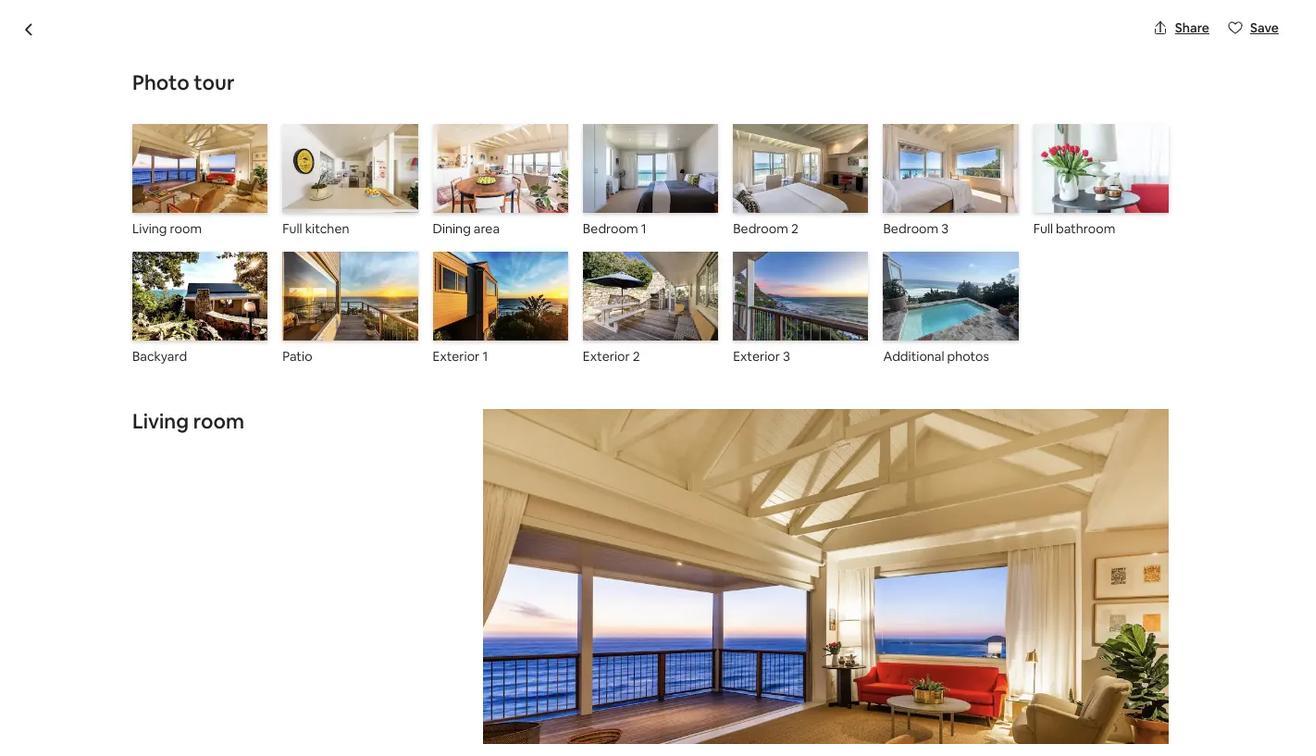 Task type: describe. For each thing, give the bounding box(es) containing it.
backyard button
[[132, 252, 268, 365]]

bungalow
[[313, 94, 424, 126]]

save button for rightmost the share button
[[1221, 12, 1287, 44]]

exterior for exterior 3
[[734, 349, 781, 365]]

bedroom 3 button
[[884, 124, 1019, 237]]

bedroom for bedroom 3
[[884, 221, 939, 237]]

1 for exterior 1
[[483, 349, 488, 365]]

exterior for exterior 1
[[433, 349, 480, 365]]

kitchen
[[305, 221, 350, 237]]

patio button
[[283, 252, 418, 365]]

photos inside photo tour dialog
[[948, 349, 990, 365]]

2 for bedroom 2
[[792, 221, 799, 237]]

cape town, western cape, south africa button
[[266, 131, 509, 154]]

tour
[[194, 69, 235, 95]]

backyard
[[132, 349, 187, 365]]

sunset at the cliffhanger!! image
[[658, 377, 910, 563]]

1 vertical spatial 4.95 · 81 reviews
[[1049, 624, 1145, 640]]

dining area
[[433, 221, 500, 237]]

2 horizontal spatial ·
[[1077, 624, 1081, 640]]

1 horizontal spatial ·
[[255, 134, 258, 154]]

patio
[[283, 349, 313, 365]]

photo tour dialog
[[0, 0, 1302, 745]]

0 vertical spatial 4.95 · 81 reviews
[[149, 134, 247, 151]]

bedroom 1
[[583, 221, 647, 237]]

1 horizontal spatial photos
[[1089, 517, 1133, 534]]

bedroom 3
[[884, 221, 949, 237]]

show all photos button
[[1000, 510, 1147, 541]]

full bathroom button
[[1034, 124, 1170, 237]]

1 horizontal spatial share button
[[1146, 12, 1218, 44]]

bedroom for bedroom 2
[[734, 221, 789, 237]]

3 for exterior 3
[[783, 349, 791, 365]]

photo tour
[[132, 69, 235, 95]]

night
[[899, 622, 935, 641]]

0 vertical spatial 81
[[185, 134, 198, 151]]

full for full bathroom
[[1034, 221, 1054, 237]]

2 living from the top
[[132, 409, 189, 435]]

exterior 1
[[433, 349, 488, 365]]

save button for the share button to the left
[[1111, 128, 1177, 159]]

1 for bedroom 1
[[641, 221, 647, 237]]

bedroom 2
[[734, 221, 799, 237]]

2 for exterior 2
[[633, 349, 640, 365]]

full kitchen
[[283, 221, 350, 237]]

all
[[1073, 517, 1087, 534]]

1 horizontal spatial 4.95
[[1049, 624, 1075, 640]]

Start your search search field
[[512, 15, 790, 59]]

1 vertical spatial room
[[193, 409, 245, 435]]

2 living room from the top
[[132, 409, 245, 435]]

living inside 'button'
[[132, 221, 167, 237]]

save for rightmost the share button
[[1251, 19, 1280, 36]]

share for rightmost the share button
[[1176, 19, 1210, 36]]

facade of the house and fynbos garden with sea views. image
[[132, 176, 651, 563]]

western
[[340, 134, 392, 151]]

11/10/2023
[[1008, 687, 1072, 704]]

share for the share button to the left
[[1066, 135, 1100, 152]]

area
[[474, 221, 500, 237]]

exterior 1 button
[[433, 252, 568, 365]]

81 reviews button
[[185, 133, 247, 152]]

exterior 2
[[583, 349, 640, 365]]



Task type: locate. For each thing, give the bounding box(es) containing it.
1 vertical spatial share
[[1066, 135, 1100, 152]]

0 horizontal spatial 1
[[483, 349, 488, 365]]

3
[[942, 221, 949, 237], [783, 349, 791, 365]]

2
[[792, 221, 799, 237], [633, 349, 640, 365]]

0 horizontal spatial 2
[[633, 349, 640, 365]]

2 exterior from the left
[[583, 349, 630, 365]]

1 vertical spatial 1
[[483, 349, 488, 365]]

3 inside button
[[942, 221, 949, 237]]

learn more about the host, baki. image
[[686, 593, 737, 645], [686, 593, 737, 645]]

bedroom up exterior 2 button
[[583, 221, 639, 237]]

1 horizontal spatial 3
[[942, 221, 949, 237]]

0 horizontal spatial photos
[[948, 349, 990, 365]]

living room button
[[132, 124, 268, 237]]

bedroom up additional photos button
[[884, 221, 939, 237]]

11/5/2023
[[858, 687, 916, 704]]

4.95 · 81 reviews
[[149, 134, 247, 151], [1049, 624, 1145, 640]]

full left kitchen
[[283, 221, 302, 237]]

1 vertical spatial living room
[[132, 409, 245, 435]]

0 vertical spatial save button
[[1221, 12, 1287, 44]]

full bathroom image 1 image
[[1034, 124, 1170, 213], [1034, 124, 1170, 213]]

photo
[[132, 69, 190, 95]]

save inside photo tour dialog
[[1251, 19, 1280, 36]]

full kitchen button
[[283, 124, 418, 237]]

photos right all
[[1089, 517, 1133, 534]]

show all photos
[[1037, 517, 1133, 534]]

cliffhanger
[[181, 94, 308, 126]]

bedroom
[[583, 221, 639, 237], [734, 221, 789, 237], [884, 221, 939, 237]]

2 full from the left
[[1034, 221, 1054, 237]]

stairs to the house from the parking- arrival image
[[132, 252, 268, 341], [132, 252, 268, 341]]

living room down backyard
[[132, 409, 245, 435]]

0 vertical spatial living
[[132, 221, 167, 237]]

exterior 3 button
[[734, 252, 869, 365]]

bedroom up exterior 3 'button'
[[734, 221, 789, 237]]

share inside photo tour dialog
[[1176, 19, 1210, 36]]

1 horizontal spatial save
[[1251, 19, 1280, 36]]

facade of the house -lower terrace image
[[658, 176, 910, 370], [283, 252, 418, 341], [283, 252, 418, 341]]

the
[[132, 94, 176, 126]]

2 horizontal spatial exterior
[[734, 349, 781, 365]]

built-in barbecue area and outdoor dining room back patio image
[[583, 252, 719, 341], [583, 252, 719, 341]]

1 vertical spatial 4.95
[[1049, 624, 1075, 640]]

1 vertical spatial 2
[[633, 349, 640, 365]]

photos
[[948, 349, 990, 365], [1089, 517, 1133, 534]]

1 horizontal spatial exterior
[[583, 349, 630, 365]]

1
[[641, 221, 647, 237], [483, 349, 488, 365]]

0 horizontal spatial 81
[[185, 134, 198, 151]]

0 horizontal spatial exterior
[[433, 349, 480, 365]]

1 vertical spatial reviews
[[1100, 624, 1145, 640]]

save
[[1251, 19, 1280, 36], [1141, 135, 1170, 152]]

kitchen image
[[283, 124, 418, 213], [283, 124, 418, 213]]

living room inside living room 'button'
[[132, 221, 202, 237]]

room inside 'button'
[[170, 221, 202, 237]]

· cape town, western cape, south africa
[[255, 134, 509, 154]]

living room
[[132, 221, 202, 237], [132, 409, 245, 435]]

master bedroom with sea views image
[[583, 124, 719, 213], [583, 124, 719, 213]]

3 exterior from the left
[[734, 349, 781, 365]]

the cliffhanger bungalow image 4 image
[[918, 176, 1170, 370]]

0 vertical spatial 4.95
[[149, 134, 175, 151]]

4.95 up 11/10/2023
[[1049, 624, 1075, 640]]

the facade of the house and sunset image
[[433, 252, 568, 341], [433, 252, 568, 341], [918, 377, 1170, 563]]

1 horizontal spatial 81
[[1084, 624, 1097, 640]]

1 horizontal spatial 2
[[792, 221, 799, 237]]

3 bedroom from the left
[[884, 221, 939, 237]]

full for full kitchen
[[283, 221, 302, 237]]

full bathroom
[[1034, 221, 1116, 237]]

0 vertical spatial 2
[[792, 221, 799, 237]]

living
[[132, 221, 167, 237], [132, 409, 189, 435]]

4.95 · 81 reviews up 11/10/2023
[[1049, 624, 1145, 640]]

bedroom 1 button
[[583, 124, 719, 237]]

exterior for exterior 2
[[583, 349, 630, 365]]

0 vertical spatial 3
[[942, 221, 949, 237]]

0 horizontal spatial share
[[1066, 135, 1100, 152]]

share button
[[1146, 12, 1218, 44], [1036, 128, 1107, 159]]

bedroom 2 button
[[734, 124, 869, 237]]

exterior 2 button
[[583, 252, 719, 365]]

bedroom for bedroom 1
[[583, 221, 639, 237]]

0 vertical spatial photos
[[948, 349, 990, 365]]

0 horizontal spatial reviews
[[201, 134, 247, 151]]

1 horizontal spatial 1
[[641, 221, 647, 237]]

0 vertical spatial reviews
[[201, 134, 247, 151]]

0 vertical spatial share button
[[1146, 12, 1218, 44]]

1 vertical spatial share button
[[1036, 128, 1107, 159]]

dining
[[433, 221, 471, 237]]

1 vertical spatial living
[[132, 409, 189, 435]]

full left bathroom at the right of the page
[[1034, 221, 1054, 237]]

heated pool with ocean views image
[[884, 252, 1019, 341], [884, 252, 1019, 341]]

1 horizontal spatial save button
[[1221, 12, 1287, 44]]

81
[[185, 134, 198, 151], [1084, 624, 1097, 640]]

cape,
[[394, 134, 430, 151]]

0 horizontal spatial 4.95 · 81 reviews
[[149, 134, 247, 151]]

2 bedroom from the left
[[734, 221, 789, 237]]

1 exterior from the left
[[433, 349, 480, 365]]

0 horizontal spatial ·
[[178, 134, 181, 151]]

1 horizontal spatial bedroom
[[734, 221, 789, 237]]

south
[[433, 134, 469, 151]]

0 horizontal spatial save button
[[1111, 128, 1177, 159]]

additional
[[884, 349, 945, 365]]

additional photos button
[[884, 252, 1019, 365]]

1 full from the left
[[283, 221, 302, 237]]

·
[[178, 134, 181, 151], [255, 134, 258, 154], [1077, 624, 1081, 640]]

1 living room from the top
[[132, 221, 202, 237]]

1 living from the top
[[132, 221, 167, 237]]

photos right the additional
[[948, 349, 990, 365]]

$266
[[847, 616, 895, 642]]

dining area button
[[433, 124, 568, 237]]

4.95 down the
[[149, 134, 175, 151]]

show
[[1037, 517, 1070, 534]]

1 vertical spatial 3
[[783, 349, 791, 365]]

living room with endless seaviews image
[[433, 124, 568, 213], [433, 124, 568, 213]]

1 vertical spatial save button
[[1111, 128, 1177, 159]]

bathroom
[[1057, 221, 1116, 237]]

room
[[170, 221, 202, 237], [193, 409, 245, 435]]

1 horizontal spatial share
[[1176, 19, 1210, 36]]

1 horizontal spatial 4.95 · 81 reviews
[[1049, 624, 1145, 640]]

0 horizontal spatial share button
[[1036, 128, 1107, 159]]

0 horizontal spatial 3
[[783, 349, 791, 365]]

0 vertical spatial share
[[1176, 19, 1210, 36]]

0 horizontal spatial save
[[1141, 135, 1170, 152]]

exterior 3
[[734, 349, 791, 365]]

$266 night
[[847, 616, 935, 642]]

just after sunset image
[[132, 124, 268, 213], [132, 124, 268, 213], [483, 410, 1170, 745], [483, 410, 1170, 745]]

reviews
[[201, 134, 247, 151], [1100, 624, 1145, 640]]

4.95 · 81 reviews down the
[[149, 134, 247, 151]]

3 inside 'button'
[[783, 349, 791, 365]]

1 horizontal spatial reviews
[[1100, 624, 1145, 640]]

exterior 3 image 1 image
[[734, 252, 869, 341], [734, 252, 869, 341]]

the cliffhanger bungalow
[[132, 94, 424, 126]]

0 horizontal spatial full
[[283, 221, 302, 237]]

africa
[[472, 134, 509, 151]]

1 vertical spatial photos
[[1089, 517, 1133, 534]]

full
[[283, 221, 302, 237], [1034, 221, 1054, 237]]

4.95
[[149, 134, 175, 151], [1049, 624, 1075, 640]]

2 horizontal spatial bedroom
[[884, 221, 939, 237]]

3 for bedroom 3
[[942, 221, 949, 237]]

0 vertical spatial room
[[170, 221, 202, 237]]

1 bedroom from the left
[[583, 221, 639, 237]]

exterior
[[433, 349, 480, 365], [583, 349, 630, 365], [734, 349, 781, 365]]

living room up the backyard button
[[132, 221, 202, 237]]

1 horizontal spatial full
[[1034, 221, 1054, 237]]

0 vertical spatial save
[[1251, 19, 1280, 36]]

exterior inside 'button'
[[734, 349, 781, 365]]

0 horizontal spatial 4.95
[[149, 134, 175, 151]]

0 vertical spatial 1
[[641, 221, 647, 237]]

cape
[[266, 134, 298, 151]]

#3 bedroom with amazing sea views image
[[884, 124, 1019, 213], [884, 124, 1019, 213]]

0 vertical spatial living room
[[132, 221, 202, 237]]

town,
[[301, 134, 337, 151]]

save button
[[1221, 12, 1287, 44], [1111, 128, 1177, 159]]

share
[[1176, 19, 1210, 36], [1066, 135, 1100, 152]]

additional photos
[[884, 349, 990, 365]]

1 vertical spatial save
[[1141, 135, 1170, 152]]

1 vertical spatial 81
[[1084, 624, 1097, 640]]

save for the share button to the left
[[1141, 135, 1170, 152]]

#2 bedroom with sea views and study image
[[734, 124, 869, 213], [734, 124, 869, 213]]

0 horizontal spatial bedroom
[[583, 221, 639, 237]]



Task type: vqa. For each thing, say whether or not it's contained in the screenshot.
the topmost 19 button
no



